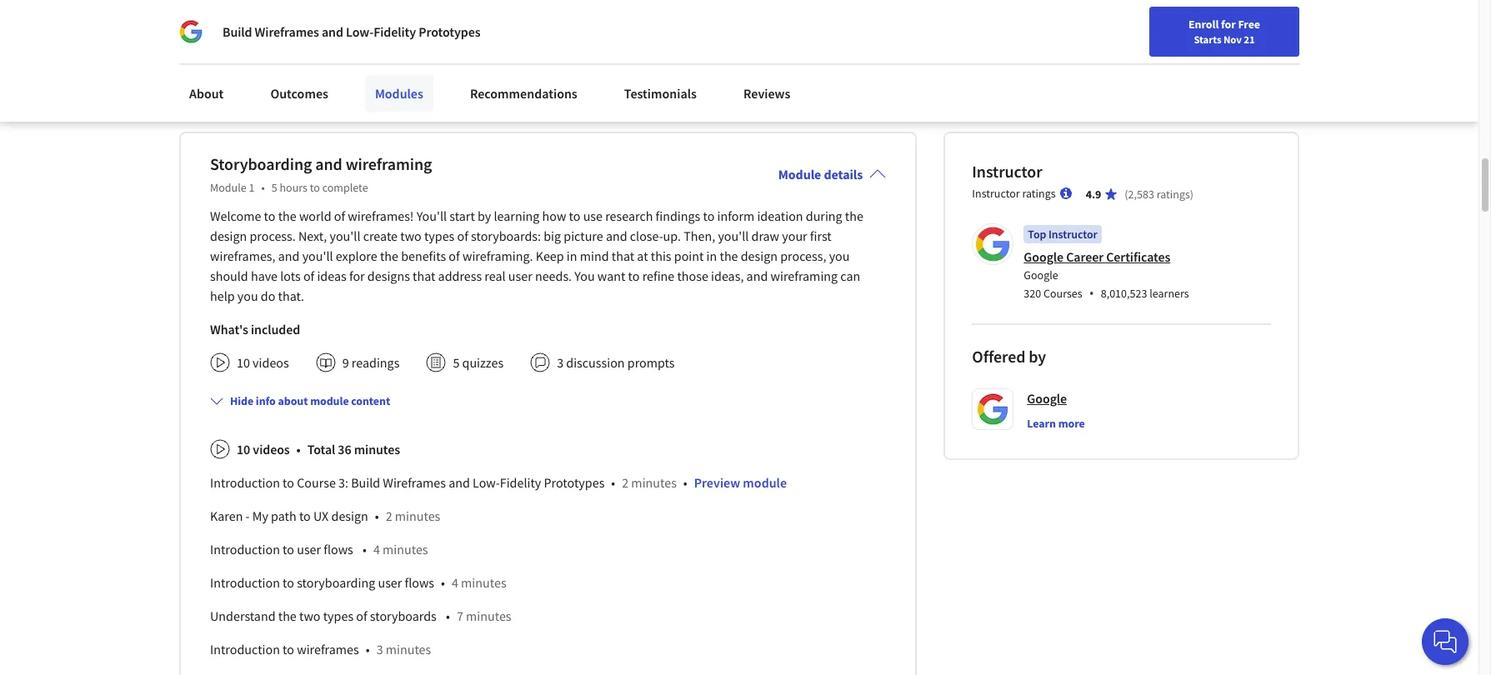 Task type: locate. For each thing, give the bounding box(es) containing it.
0 vertical spatial 10
[[237, 354, 250, 371]]

2 prototype from the left
[[368, 92, 422, 108]]

1 horizontal spatial build
[[223, 23, 252, 40]]

for down explore on the left of the page
[[349, 267, 365, 284]]

1 horizontal spatial 2
[[622, 474, 629, 491]]

3 introduction from the top
[[210, 574, 280, 591]]

build inside the build wireframes and low-fidelity prototypes is the third course in a certificate program that will equip you with the skills you need to apply to entry-level jobs in user experience (ux) design. in this course, you'll continue to design a mobile app for your professional ux portfolio. you'll start by creating storyboards and getting familiar with the basics of drawing. then, you'll create paper wireframes and digital wireframes using the design tool figma. you'll also create a paper prototype and a digital low-fidelity prototype in figma.
[[179, 22, 207, 38]]

videos inside the info about module content element
[[253, 441, 290, 457]]

those
[[677, 267, 709, 284]]

by inside the build wireframes and low-fidelity prototypes is the third course in a certificate program that will equip you with the skills you need to apply to entry-level jobs in user experience (ux) design. in this course, you'll continue to design a mobile app for your professional ux portfolio. you'll start by creating storyboards and getting familiar with the basics of drawing. then, you'll create paper wireframes and digital wireframes using the design tool figma. you'll also create a paper prototype and a digital low-fidelity prototype in figma.
[[427, 57, 440, 73]]

more for read more
[[211, 87, 242, 103]]

paper
[[281, 75, 313, 91], [764, 75, 796, 91]]

0 horizontal spatial for
[[179, 57, 195, 73]]

storyboards up using
[[490, 57, 556, 73]]

your up process, on the top right
[[782, 227, 808, 244]]

0 vertical spatial career
[[1089, 53, 1121, 68]]

0 horizontal spatial storyboards
[[370, 607, 437, 624]]

videos down 'info' on the bottom left
[[253, 441, 290, 457]]

enroll for free starts nov 21
[[1189, 17, 1260, 46]]

ratings right 2,583
[[1157, 187, 1190, 202]]

module details
[[778, 166, 863, 182]]

design down "draw"
[[741, 247, 778, 264]]

2 horizontal spatial for
[[1221, 17, 1236, 32]]

you'll
[[368, 57, 396, 73], [660, 75, 689, 91]]

your inside the build wireframes and low-fidelity prototypes is the third course in a certificate program that will equip you with the skills you need to apply to entry-level jobs in user experience (ux) design. in this course, you'll continue to design a mobile app for your professional ux portfolio. you'll start by creating storyboards and getting familiar with the basics of drawing. then, you'll create paper wireframes and digital wireframes using the design tool figma. you'll also create a paper prototype and a digital low-fidelity prototype in figma.
[[198, 57, 223, 73]]

0 vertical spatial with
[[764, 22, 787, 38]]

of inside the build wireframes and low-fidelity prototypes is the third course in a certificate program that will equip you with the skills you need to apply to entry-level jobs in user experience (ux) design. in this course, you'll continue to design a mobile app for your professional ux portfolio. you'll start by creating storyboards and getting familiar with the basics of drawing. then, you'll create paper wireframes and digital wireframes using the design tool figma. you'll also create a paper prototype and a digital low-fidelity prototype in figma.
[[752, 57, 763, 73]]

2 horizontal spatial fidelity
[[500, 474, 541, 491]]

4 up 7
[[452, 574, 458, 591]]

1 horizontal spatial this
[[651, 247, 672, 264]]

need
[[202, 40, 230, 56]]

total
[[307, 441, 335, 457]]

prototypes for build wireframes and low-fidelity prototypes
[[419, 23, 481, 40]]

and inside the info about module content element
[[449, 474, 470, 491]]

1 horizontal spatial fidelity
[[374, 23, 416, 40]]

instructor up google career certificates icon
[[972, 186, 1020, 201]]

your
[[1040, 53, 1062, 68], [198, 57, 223, 73], [782, 227, 808, 244]]

google career certificates link
[[1024, 248, 1171, 265]]

governments link
[[353, 0, 462, 33]]

0 horizontal spatial types
[[323, 607, 354, 624]]

2 10 from the top
[[237, 441, 250, 457]]

next,
[[298, 227, 327, 244]]

0 vertical spatial storyboards
[[490, 57, 556, 73]]

what's included
[[210, 321, 300, 337]]

build wireframes and low-fidelity prototypes
[[223, 23, 481, 40]]

certificate
[[554, 22, 608, 38]]

to right hours in the left of the page
[[310, 180, 320, 195]]

2 horizontal spatial your
[[1040, 53, 1062, 68]]

0 vertical spatial for
[[1221, 17, 1236, 32]]

should
[[210, 267, 248, 284]]

1 horizontal spatial two
[[400, 227, 422, 244]]

3 left discussion
[[557, 354, 564, 371]]

your right find
[[1040, 53, 1062, 68]]

10 videos down the what's included
[[237, 354, 289, 371]]

this right in
[[563, 40, 583, 56]]

ux inside the info about module content element
[[313, 507, 329, 524]]

wireframing inside welcome to the world of wireframes! you'll start by learning how to use research findings to inform ideation during the design process. next, you'll create two types of storyboards: big picture and close-up. then, you'll draw your first wireframes, and you'll explore the benefits of wireframing. keep in mind that at this point in the design process, you should have lots of ideas for designs that address real user needs. you want to refine those ideas, and wireframing can help you do that.
[[771, 267, 838, 284]]

that up continue
[[661, 22, 683, 38]]

lots
[[280, 267, 301, 284]]

to inside storyboarding and wireframing module 1 • 5 hours to complete
[[310, 180, 320, 195]]

1 horizontal spatial 3
[[557, 354, 564, 371]]

to right apply
[[280, 40, 291, 56]]

want
[[598, 267, 626, 284]]

in up design.
[[531, 22, 541, 38]]

low- inside the build wireframes and low-fidelity prototypes is the third course in a certificate program that will equip you with the skills you need to apply to entry-level jobs in user experience (ux) design. in this course, you'll continue to design a mobile app for your professional ux portfolio. you'll start by creating storyboards and getting familiar with the basics of drawing. then, you'll create paper wireframes and digital wireframes using the design tool figma. you'll also create a paper prototype and a digital low-fidelity prototype in figma.
[[300, 22, 326, 38]]

quizzes
[[462, 354, 504, 371]]

wireframes down understand the two types of storyboards • 7 minutes
[[297, 641, 359, 658]]

0 horizontal spatial wireframing
[[346, 153, 432, 174]]

1 horizontal spatial flows
[[405, 574, 434, 591]]

understand
[[210, 607, 276, 624]]

to up process.
[[264, 207, 276, 224]]

ux
[[296, 57, 311, 73], [313, 507, 329, 524]]

1 vertical spatial instructor
[[972, 186, 1020, 201]]

you'll left the also
[[660, 75, 689, 91]]

hide info about module content
[[230, 393, 390, 408]]

0 vertical spatial 3
[[557, 354, 564, 371]]

two up introduction to wireframes • 3 minutes
[[299, 607, 321, 624]]

)
[[1190, 187, 1194, 202]]

your inside welcome to the world of wireframes! you'll start by learning how to use research findings to inform ideation during the design process. next, you'll create two types of storyboards: big picture and close-up. then, you'll draw your first wireframes, and you'll explore the benefits of wireframing. keep in mind that at this point in the design process, you should have lots of ideas for designs that address real user needs. you want to refine those ideas, and wireframing can help you do that.
[[782, 227, 808, 244]]

to down path on the bottom left of page
[[283, 541, 294, 557]]

then, inside welcome to the world of wireframes! you'll start by learning how to use research findings to inform ideation during the design process. next, you'll create two types of storyboards: big picture and close-up. then, you'll draw your first wireframes, and you'll explore the benefits of wireframing. keep in mind that at this point in the design process, you should have lots of ideas for designs that address real user needs. you want to refine those ideas, and wireframing can help you do that.
[[684, 227, 715, 244]]

ideas,
[[711, 267, 744, 284]]

courses
[[1044, 286, 1083, 301]]

more right read
[[211, 87, 242, 103]]

to down understand the two types of storyboards • 7 minutes
[[283, 641, 294, 658]]

instructor inside top instructor google career certificates google 320 courses • 8,010,523 learners
[[1049, 227, 1098, 242]]

user inside welcome to the world of wireframes! you'll start by learning how to use research findings to inform ideation during the design process. next, you'll create two types of storyboards: big picture and close-up. then, you'll draw your first wireframes, and you'll explore the benefits of wireframing. keep in mind that at this point in the design process, you should have lots of ideas for designs that address real user needs. you want to refine those ideas, and wireframing can help you do that.
[[508, 267, 532, 284]]

real
[[485, 267, 506, 284]]

of inside the info about module content element
[[356, 607, 367, 624]]

and
[[276, 22, 297, 38], [322, 23, 343, 40], [559, 57, 580, 73], [381, 75, 402, 91], [236, 92, 257, 108], [315, 153, 342, 174], [606, 227, 627, 244], [278, 247, 300, 264], [747, 267, 768, 284], [449, 474, 470, 491]]

low- inside the info about module content element
[[473, 474, 500, 491]]

1 horizontal spatial storyboards
[[490, 57, 556, 73]]

wireframes up apply
[[210, 22, 273, 38]]

entry-
[[294, 40, 326, 56]]

wireframing.
[[463, 247, 533, 264]]

to
[[233, 40, 244, 56], [280, 40, 291, 56], [711, 40, 722, 56], [310, 180, 320, 195], [264, 207, 276, 224], [569, 207, 581, 224], [703, 207, 715, 224], [628, 267, 640, 284], [283, 474, 294, 491], [299, 507, 311, 524], [283, 541, 294, 557], [283, 574, 294, 591], [283, 641, 294, 658]]

have
[[251, 267, 278, 284]]

1 vertical spatial by
[[478, 207, 491, 224]]

build for build wireframes and low-fidelity prototypes
[[223, 23, 252, 40]]

for up read
[[179, 57, 195, 73]]

google up learn
[[1027, 390, 1067, 407]]

1 vertical spatial types
[[323, 607, 354, 624]]

introduction down -
[[210, 541, 280, 557]]

the right during
[[845, 207, 864, 224]]

2 vertical spatial instructor
[[1049, 227, 1098, 242]]

0 horizontal spatial 2
[[386, 507, 392, 524]]

career up the courses
[[1066, 248, 1104, 265]]

0 vertical spatial 10 videos
[[237, 354, 289, 371]]

this right at on the top left of page
[[651, 247, 672, 264]]

1 vertical spatial career
[[1066, 248, 1104, 265]]

create down basics
[[717, 75, 751, 91]]

basics
[[715, 57, 749, 73]]

create down the professional
[[244, 75, 278, 91]]

0 vertical spatial more
[[211, 87, 242, 103]]

you'll
[[417, 207, 447, 224]]

1 10 from the top
[[237, 354, 250, 371]]

(
[[1125, 187, 1128, 202]]

2 vertical spatial for
[[349, 267, 365, 284]]

then, inside the build wireframes and low-fidelity prototypes is the third course in a certificate program that will equip you with the skills you need to apply to entry-level jobs in user experience (ux) design. in this course, you'll continue to design a mobile app for your professional ux portfolio. you'll start by creating storyboards and getting familiar with the basics of drawing. then, you'll create paper wireframes and digital wireframes using the design tool figma. you'll also create a paper prototype and a digital low-fidelity prototype in figma.
[[179, 75, 209, 91]]

drawing.
[[766, 57, 813, 73]]

module
[[310, 393, 349, 408], [743, 474, 787, 491]]

ux up introduction to user flows • 4 minutes
[[313, 507, 329, 524]]

instructor
[[972, 161, 1043, 182], [972, 186, 1020, 201], [1049, 227, 1098, 242]]

google image
[[179, 20, 203, 43]]

digital left low-
[[269, 92, 302, 108]]

then,
[[179, 75, 209, 91], [684, 227, 715, 244]]

with up the mobile
[[764, 22, 787, 38]]

1 horizontal spatial low-
[[346, 23, 374, 40]]

1 horizontal spatial prototype
[[368, 92, 422, 108]]

hide info about module content button
[[203, 386, 397, 416]]

introduction up -
[[210, 474, 280, 491]]

10 videos down 'info' on the bottom left
[[237, 441, 290, 457]]

google down "top"
[[1024, 248, 1064, 265]]

21
[[1244, 33, 1255, 46]]

instructor for instructor ratings
[[972, 186, 1020, 201]]

module left 1
[[210, 180, 246, 195]]

5 left hours in the left of the page
[[272, 180, 277, 195]]

introduction down the understand
[[210, 641, 280, 658]]

introduction up the understand
[[210, 574, 280, 591]]

two inside the info about module content element
[[299, 607, 321, 624]]

None search field
[[238, 44, 638, 77]]

1 horizontal spatial by
[[478, 207, 491, 224]]

wireframing down process, on the top right
[[771, 267, 838, 284]]

1 vertical spatial two
[[299, 607, 321, 624]]

0 vertical spatial videos
[[253, 354, 289, 371]]

by right offered
[[1029, 346, 1046, 367]]

0 horizontal spatial by
[[427, 57, 440, 73]]

close-
[[630, 227, 663, 244]]

ux inside the build wireframes and low-fidelity prototypes is the third course in a certificate program that will equip you with the skills you need to apply to entry-level jobs in user experience (ux) design. in this course, you'll continue to design a mobile app for your professional ux portfolio. you'll start by creating storyboards and getting familiar with the basics of drawing. then, you'll create paper wireframes and digital wireframes using the design tool figma. you'll also create a paper prototype and a digital low-fidelity prototype in figma.
[[296, 57, 311, 73]]

2 horizontal spatial by
[[1029, 346, 1046, 367]]

0 vertical spatial ux
[[296, 57, 311, 73]]

2 vertical spatial google
[[1027, 390, 1067, 407]]

types inside the info about module content element
[[323, 607, 354, 624]]

recommendations link
[[460, 75, 588, 112]]

english
[[1159, 52, 1200, 69]]

1 horizontal spatial digital
[[405, 75, 438, 91]]

user down karen - my path to ux design • 2 minutes
[[297, 541, 321, 557]]

two up benefits
[[400, 227, 422, 244]]

0 horizontal spatial ux
[[296, 57, 311, 73]]

1 introduction from the top
[[210, 474, 280, 491]]

2 introduction from the top
[[210, 541, 280, 557]]

prototypes inside the build wireframes and low-fidelity prototypes is the third course in a certificate program that will equip you with the skills you need to apply to entry-level jobs in user experience (ux) design. in this course, you'll continue to design a mobile app for your professional ux portfolio. you'll start by creating storyboards and getting familiar with the basics of drawing. then, you'll create paper wireframes and digital wireframes using the design tool figma. you'll also create a paper prototype and a digital low-fidelity prototype in figma.
[[368, 22, 427, 38]]

0 vertical spatial you'll
[[368, 57, 396, 73]]

prototypes inside the info about module content element
[[544, 474, 605, 491]]

wireframes,
[[210, 247, 276, 264]]

the up the mobile
[[790, 22, 808, 38]]

start inside the build wireframes and low-fidelity prototypes is the third course in a certificate program that will equip you with the skills you need to apply to entry-level jobs in user experience (ux) design. in this course, you'll continue to design a mobile app for your professional ux portfolio. you'll start by creating storyboards and getting familiar with the basics of drawing. then, you'll create paper wireframes and digital wireframes using the design tool figma. you'll also create a paper prototype and a digital low-fidelity prototype in figma.
[[399, 57, 424, 73]]

3
[[557, 354, 564, 371], [376, 641, 383, 658]]

1 prototype from the left
[[179, 92, 233, 108]]

1 vertical spatial 10
[[237, 441, 250, 457]]

1 horizontal spatial wireframing
[[771, 267, 838, 284]]

user up understand the two types of storyboards • 7 minutes
[[378, 574, 402, 591]]

fidelity inside the info about module content element
[[500, 474, 541, 491]]

• inside storyboarding and wireframing module 1 • 5 hours to complete
[[261, 180, 265, 195]]

1 vertical spatial flows
[[405, 574, 434, 591]]

course
[[492, 22, 528, 38]]

you'll down next,
[[302, 247, 333, 264]]

1 vertical spatial google
[[1024, 267, 1059, 282]]

0 horizontal spatial low-
[[300, 22, 326, 38]]

this
[[563, 40, 583, 56], [651, 247, 672, 264]]

1 vertical spatial digital
[[269, 92, 302, 108]]

4 up introduction to storyboarding user flows • 4 minutes
[[373, 541, 380, 557]]

your down need
[[198, 57, 223, 73]]

1 vertical spatial figma.
[[438, 92, 474, 108]]

0 vertical spatial this
[[563, 40, 583, 56]]

prototypes
[[368, 22, 427, 38], [419, 23, 481, 40], [544, 474, 605, 491]]

1 horizontal spatial types
[[424, 227, 455, 244]]

1 vertical spatial this
[[651, 247, 672, 264]]

for up 'nov'
[[1221, 17, 1236, 32]]

user inside the build wireframes and low-fidelity prototypes is the third course in a certificate program that will equip you with the skills you need to apply to entry-level jobs in user experience (ux) design. in this course, you'll continue to design a mobile app for your professional ux portfolio. you'll start by creating storyboards and getting familiar with the basics of drawing. then, you'll create paper wireframes and digital wireframes using the design tool figma. you'll also create a paper prototype and a digital low-fidelity prototype in figma.
[[393, 40, 417, 56]]

1 horizontal spatial ratings
[[1157, 187, 1190, 202]]

5 left the quizzes
[[453, 354, 460, 371]]

1 horizontal spatial your
[[782, 227, 808, 244]]

1 vertical spatial wireframing
[[771, 267, 838, 284]]

0 vertical spatial start
[[399, 57, 424, 73]]

build right 3:
[[351, 474, 380, 491]]

career
[[1089, 53, 1121, 68], [1066, 248, 1104, 265]]

1 vertical spatial then,
[[684, 227, 715, 244]]

more
[[211, 87, 242, 103], [1058, 416, 1085, 431]]

more right learn
[[1058, 416, 1085, 431]]

design
[[725, 40, 761, 56], [558, 75, 594, 91], [210, 227, 247, 244], [741, 247, 778, 264], [331, 507, 368, 524]]

figma.
[[621, 75, 657, 91], [438, 92, 474, 108]]

10 down hide
[[237, 441, 250, 457]]

wireframes inside the build wireframes and low-fidelity prototypes is the third course in a certificate program that will equip you with the skills you need to apply to entry-level jobs in user experience (ux) design. in this course, you'll continue to design a mobile app for your professional ux portfolio. you'll start by creating storyboards and getting familiar with the basics of drawing. then, you'll create paper wireframes and digital wireframes using the design tool figma. you'll also create a paper prototype and a digital low-fidelity prototype in figma.
[[210, 22, 273, 38]]

• total 36 minutes
[[296, 441, 400, 457]]

more for learn more
[[1058, 416, 1085, 431]]

storyboards down introduction to storyboarding user flows • 4 minutes
[[370, 607, 437, 624]]

0 vertical spatial two
[[400, 227, 422, 244]]

start
[[399, 57, 424, 73], [450, 207, 475, 224]]

by up the storyboards: at left top
[[478, 207, 491, 224]]

( 2,583 ratings )
[[1125, 187, 1194, 202]]

1 vertical spatial 3
[[376, 641, 383, 658]]

0 horizontal spatial module
[[210, 180, 246, 195]]

types down 'you'll'
[[424, 227, 455, 244]]

figma. down the creating
[[438, 92, 474, 108]]

storyboards inside the info about module content element
[[370, 607, 437, 624]]

also
[[692, 75, 714, 91]]

two inside welcome to the world of wireframes! you'll start by learning how to use research findings to inform ideation during the design process. next, you'll create two types of storyboards: big picture and close-up. then, you'll draw your first wireframes, and you'll explore the benefits of wireframing. keep in mind that at this point in the design process, you should have lots of ideas for designs that address real user needs. you want to refine those ideas, and wireframing can help you do that.
[[400, 227, 422, 244]]

new
[[1064, 53, 1086, 68]]

-
[[246, 507, 250, 524]]

fidelity inside the build wireframes and low-fidelity prototypes is the third course in a certificate program that will equip you with the skills you need to apply to entry-level jobs in user experience (ux) design. in this course, you'll continue to design a mobile app for your professional ux portfolio. you'll start by creating storyboards and getting familiar with the basics of drawing. then, you'll create paper wireframes and digital wireframes using the design tool figma. you'll also create a paper prototype and a digital low-fidelity prototype in figma.
[[326, 22, 365, 38]]

about
[[189, 85, 224, 102]]

paper down drawing.
[[764, 75, 796, 91]]

1 paper from the left
[[281, 75, 313, 91]]

0 vertical spatial wireframing
[[346, 153, 432, 174]]

career inside top instructor google career certificates google 320 courses • 8,010,523 learners
[[1066, 248, 1104, 265]]

for inside the build wireframes and low-fidelity prototypes is the third course in a certificate program that will equip you with the skills you need to apply to entry-level jobs in user experience (ux) design. in this course, you'll continue to design a mobile app for your professional ux portfolio. you'll start by creating storyboards and getting familiar with the basics of drawing. then, you'll create paper wireframes and digital wireframes using the design tool figma. you'll also create a paper prototype and a digital low-fidelity prototype in figma.
[[179, 57, 195, 73]]

to down equip
[[711, 40, 722, 56]]

instructor ratings
[[972, 186, 1056, 201]]

create down wireframes!
[[363, 227, 398, 244]]

1 vertical spatial 4
[[452, 574, 458, 591]]

create inside welcome to the world of wireframes! you'll start by learning how to use research findings to inform ideation during the design process. next, you'll create two types of storyboards: big picture and close-up. then, you'll draw your first wireframes, and you'll explore the benefits of wireframing. keep in mind that at this point in the design process, you should have lots of ideas for designs that address real user needs. you want to refine those ideas, and wireframing can help you do that.
[[363, 227, 398, 244]]

0 vertical spatial by
[[427, 57, 440, 73]]

1 horizontal spatial create
[[363, 227, 398, 244]]

0 vertical spatial types
[[424, 227, 455, 244]]

10 down the what's included
[[237, 354, 250, 371]]

1 horizontal spatial module
[[743, 474, 787, 491]]

preview
[[694, 474, 740, 491]]

that inside the build wireframes and low-fidelity prototypes is the third course in a certificate program that will equip you with the skills you need to apply to entry-level jobs in user experience (ux) design. in this course, you'll continue to design a mobile app for your professional ux portfolio. you'll start by creating storyboards and getting familiar with the basics of drawing. then, you'll create paper wireframes and digital wireframes using the design tool figma. you'll also create a paper prototype and a digital low-fidelity prototype in figma.
[[661, 22, 683, 38]]

research
[[605, 207, 653, 224]]

0 horizontal spatial paper
[[281, 75, 313, 91]]

build up the professional
[[223, 23, 252, 40]]

design down 3:
[[331, 507, 368, 524]]

instructor for instructor
[[972, 161, 1043, 182]]

hide
[[230, 393, 254, 408]]

introduction for introduction to wireframes • 3 minutes
[[210, 641, 280, 658]]

module left details on the right top of page
[[778, 166, 821, 182]]

0 vertical spatial instructor
[[972, 161, 1043, 182]]

course,
[[586, 40, 626, 56]]

2 horizontal spatial that
[[661, 22, 683, 38]]

wireframes up fidelity
[[316, 75, 378, 91]]

2
[[622, 474, 629, 491], [386, 507, 392, 524]]

discussion
[[566, 354, 625, 371]]

jobs
[[354, 40, 377, 56]]

figma. down familiar
[[621, 75, 657, 91]]

this inside the build wireframes and low-fidelity prototypes is the third course in a certificate program that will equip you with the skills you need to apply to entry-level jobs in user experience (ux) design. in this course, you'll continue to design a mobile app for your professional ux portfolio. you'll start by creating storyboards and getting familiar with the basics of drawing. then, you'll create paper wireframes and digital wireframes using the design tool figma. you'll also create a paper prototype and a digital low-fidelity prototype in figma.
[[563, 40, 583, 56]]

3 down understand the two types of storyboards • 7 minutes
[[376, 641, 383, 658]]

paper up low-
[[281, 75, 313, 91]]

wireframes inside the info about module content element
[[297, 641, 359, 658]]

the right the understand
[[278, 607, 297, 624]]

2 horizontal spatial create
[[717, 75, 751, 91]]

a
[[544, 22, 551, 38], [764, 40, 770, 56], [754, 75, 761, 91], [260, 92, 266, 108]]

nov
[[1224, 33, 1242, 46]]

1 vertical spatial with
[[668, 57, 691, 73]]

videos down included
[[253, 354, 289, 371]]

10
[[237, 354, 250, 371], [237, 441, 250, 457]]

2 10 videos from the top
[[237, 441, 290, 457]]

user
[[393, 40, 417, 56], [508, 267, 532, 284], [297, 541, 321, 557], [378, 574, 402, 591]]

that left at on the top left of page
[[612, 247, 635, 264]]

in right jobs
[[380, 40, 390, 56]]

instructor up google career certificates link
[[1049, 227, 1098, 242]]

fidelity
[[328, 92, 365, 108]]

5
[[272, 180, 277, 195], [453, 354, 460, 371]]

module right about
[[310, 393, 349, 408]]

reviews link
[[734, 75, 801, 112]]

the right using
[[538, 75, 555, 91]]

0 horizontal spatial two
[[299, 607, 321, 624]]

design inside the info about module content element
[[331, 507, 368, 524]]

2 videos from the top
[[253, 441, 290, 457]]

0 horizontal spatial that
[[413, 267, 436, 284]]

banner navigation
[[13, 0, 469, 46]]

1 vertical spatial 10 videos
[[237, 441, 290, 457]]

learn
[[1027, 416, 1056, 431]]

0 horizontal spatial this
[[563, 40, 583, 56]]

you'll inside the build wireframes and low-fidelity prototypes is the third course in a certificate program that will equip you with the skills you need to apply to entry-level jobs in user experience (ux) design. in this course, you'll continue to design a mobile app for your professional ux portfolio. you'll start by creating storyboards and getting familiar with the basics of drawing. then, you'll create paper wireframes and digital wireframes using the design tool figma. you'll also create a paper prototype and a digital low-fidelity prototype in figma.
[[212, 75, 241, 91]]

4 introduction from the top
[[210, 641, 280, 658]]

0 horizontal spatial 3
[[376, 641, 383, 658]]

build wireframes and low-fidelity prototypes is the third course in a certificate program that will equip you with the skills you need to apply to entry-level jobs in user experience (ux) design. in this course, you'll continue to design a mobile app for your professional ux portfolio. you'll start by creating storyboards and getting familiar with the basics of drawing. then, you'll create paper wireframes and digital wireframes using the design tool figma. you'll also create a paper prototype and a digital low-fidelity prototype in figma.
[[179, 22, 840, 108]]

0 horizontal spatial create
[[244, 75, 278, 91]]

design up basics
[[725, 40, 761, 56]]

and inside storyboarding and wireframing module 1 • 5 hours to complete
[[315, 153, 342, 174]]

1 horizontal spatial for
[[349, 267, 365, 284]]

build for build wireframes and low-fidelity prototypes is the third course in a certificate program that will equip you with the skills you need to apply to entry-level jobs in user experience (ux) design. in this course, you'll continue to design a mobile app for your professional ux portfolio. you'll start by creating storyboards and getting familiar with the basics of drawing. then, you'll create paper wireframes and digital wireframes using the design tool figma. you'll also create a paper prototype and a digital low-fidelity prototype in figma.
[[179, 22, 207, 38]]

(ux)
[[483, 40, 505, 56]]

wireframing up complete
[[346, 153, 432, 174]]

to left course
[[283, 474, 294, 491]]

by down experience
[[427, 57, 440, 73]]

1 vertical spatial videos
[[253, 441, 290, 457]]

wireframes right 3:
[[383, 474, 446, 491]]

ratings up "top"
[[1022, 186, 1056, 201]]

0 horizontal spatial fidelity
[[326, 22, 365, 38]]

1 vertical spatial storyboards
[[370, 607, 437, 624]]

0 horizontal spatial digital
[[269, 92, 302, 108]]

videos
[[253, 354, 289, 371], [253, 441, 290, 457]]

1 vertical spatial for
[[179, 57, 195, 73]]

instructor up instructor ratings
[[972, 161, 1043, 182]]

read more
[[179, 87, 242, 103]]

0 horizontal spatial start
[[399, 57, 424, 73]]

types down storyboarding
[[323, 607, 354, 624]]

0 vertical spatial 5
[[272, 180, 277, 195]]

prototypes for build wireframes and low-fidelity prototypes is the third course in a certificate program that will equip you with the skills you need to apply to entry-level jobs in user experience (ux) design. in this course, you'll continue to design a mobile app for your professional ux portfolio. you'll start by creating storyboards and getting familiar with the basics of drawing. then, you'll create paper wireframes and digital wireframes using the design tool figma. you'll also create a paper prototype and a digital low-fidelity prototype in figma.
[[368, 22, 427, 38]]

wireframes up the professional
[[255, 23, 319, 40]]



Task type: vqa. For each thing, say whether or not it's contained in the screenshot.
8,010,523
yes



Task type: describe. For each thing, give the bounding box(es) containing it.
top instructor google career certificates google 320 courses • 8,010,523 learners
[[1024, 227, 1189, 302]]

my
[[252, 507, 268, 524]]

the right "is"
[[442, 22, 459, 38]]

program
[[611, 22, 658, 38]]

can
[[841, 267, 861, 284]]

outcomes link
[[260, 75, 338, 112]]

use
[[583, 207, 603, 224]]

4.9
[[1086, 187, 1102, 202]]

first
[[810, 227, 832, 244]]

picture
[[564, 227, 603, 244]]

fidelity for build wireframes and low-fidelity prototypes
[[374, 23, 416, 40]]

wireframes for build wireframes and low-fidelity prototypes
[[255, 23, 319, 40]]

wireframing inside storyboarding and wireframing module 1 • 5 hours to complete
[[346, 153, 432, 174]]

governments
[[378, 8, 456, 25]]

in right modules
[[425, 92, 435, 108]]

show notifications image
[[1254, 54, 1274, 74]]

this inside welcome to the world of wireframes! you'll start by learning how to use research findings to inform ideation during the design process. next, you'll create two types of storyboards: big picture and close-up. then, you'll draw your first wireframes, and you'll explore the benefits of wireframing. keep in mind that at this point in the design process, you should have lots of ideas for designs that address real user needs. you want to refine those ideas, and wireframing can help you do that.
[[651, 247, 672, 264]]

offered by
[[972, 346, 1046, 367]]

wireframes for build wireframes and low-fidelity prototypes is the third course in a certificate program that will equip you with the skills you need to apply to entry-level jobs in user experience (ux) design. in this course, you'll continue to design a mobile app for your professional ux portfolio. you'll start by creating storyboards and getting familiar with the basics of drawing. then, you'll create paper wireframes and digital wireframes using the design tool figma. you'll also create a paper prototype and a digital low-fidelity prototype in figma.
[[210, 22, 273, 38]]

0 vertical spatial flows
[[324, 541, 353, 557]]

welcome
[[210, 207, 261, 224]]

find
[[1016, 53, 1038, 68]]

ideation
[[757, 207, 803, 224]]

read
[[179, 87, 208, 103]]

introduction to storyboarding user flows • 4 minutes
[[210, 574, 507, 591]]

in right the point
[[707, 247, 717, 264]]

hours
[[280, 180, 308, 195]]

career for google
[[1066, 248, 1104, 265]]

you left do
[[237, 287, 258, 304]]

karen - my path to ux design • 2 minutes
[[210, 507, 440, 524]]

google link
[[1027, 388, 1067, 408]]

0 vertical spatial figma.
[[621, 75, 657, 91]]

what's
[[210, 321, 248, 337]]

0 vertical spatial 2
[[622, 474, 629, 491]]

to right need
[[233, 40, 244, 56]]

you up can
[[829, 247, 850, 264]]

during
[[806, 207, 843, 224]]

3 inside the info about module content element
[[376, 641, 383, 658]]

introduction to user flows • 4 minutes
[[210, 541, 428, 557]]

design down getting
[[558, 75, 594, 91]]

1 horizontal spatial that
[[612, 247, 635, 264]]

2 paper from the left
[[764, 75, 796, 91]]

inform
[[717, 207, 755, 224]]

refine
[[642, 267, 675, 284]]

read more button
[[179, 86, 242, 104]]

types inside welcome to the world of wireframes! you'll start by learning how to use research findings to inform ideation during the design process. next, you'll create two types of storyboards: big picture and close-up. then, you'll draw your first wireframes, and you'll explore the benefits of wireframing. keep in mind that at this point in the design process, you should have lots of ideas for designs that address real user needs. you want to refine those ideas, and wireframing can help you do that.
[[424, 227, 455, 244]]

to left use
[[569, 207, 581, 224]]

5 inside storyboarding and wireframing module 1 • 5 hours to complete
[[272, 180, 277, 195]]

start inside welcome to the world of wireframes! you'll start by learning how to use research findings to inform ideation during the design process. next, you'll create two types of storyboards: big picture and close-up. then, you'll draw your first wireframes, and you'll explore the benefits of wireframing. keep in mind that at this point in the design process, you should have lots of ideas for designs that address real user needs. you want to refine those ideas, and wireframing can help you do that.
[[450, 207, 475, 224]]

portfolio.
[[314, 57, 365, 73]]

getting
[[583, 57, 621, 73]]

mobile
[[773, 40, 811, 56]]

the up the also
[[694, 57, 712, 73]]

complete
[[322, 180, 368, 195]]

tool
[[597, 75, 618, 91]]

0 horizontal spatial ratings
[[1022, 186, 1056, 201]]

module inside storyboarding and wireframing module 1 • 5 hours to complete
[[210, 180, 246, 195]]

draw
[[752, 227, 780, 244]]

info about module content element
[[203, 379, 886, 675]]

storyboards inside the build wireframes and low-fidelity prototypes is the third course in a certificate program that will equip you with the skills you need to apply to entry-level jobs in user experience (ux) design. in this course, you'll continue to design a mobile app for your professional ux portfolio. you'll start by creating storyboards and getting familiar with the basics of drawing. then, you'll create paper wireframes and digital wireframes using the design tool figma. you'll also create a paper prototype and a digital low-fidelity prototype in figma.
[[490, 57, 556, 73]]

ideas
[[317, 267, 347, 284]]

you'll up explore on the left of the page
[[330, 227, 361, 244]]

you'll down inform
[[718, 227, 749, 244]]

for inside welcome to the world of wireframes! you'll start by learning how to use research findings to inform ideation during the design process. next, you'll create two types of storyboards: big picture and close-up. then, you'll draw your first wireframes, and you'll explore the benefits of wireframing. keep in mind that at this point in the design process, you should have lots of ideas for designs that address real user needs. you want to refine those ideas, and wireframing can help you do that.
[[349, 267, 365, 284]]

wireframes down the creating
[[441, 75, 502, 91]]

36
[[338, 441, 351, 457]]

wireframes inside the info about module content element
[[383, 474, 446, 491]]

chat with us image
[[1432, 629, 1459, 655]]

introduction for introduction to course 3: build wireframes and low-fidelity prototypes • 2 minutes • preview module
[[210, 474, 280, 491]]

low- for build wireframes and low-fidelity prototypes is the third course in a certificate program that will equip you with the skills you need to apply to entry-level jobs in user experience (ux) design. in this course, you'll continue to design a mobile app for your professional ux portfolio. you'll start by creating storyboards and getting familiar with the basics of drawing. then, you'll create paper wireframes and digital wireframes using the design tool figma. you'll also create a paper prototype and a digital low-fidelity prototype in figma.
[[300, 22, 326, 38]]

address
[[438, 267, 482, 284]]

understand the two types of storyboards • 7 minutes
[[210, 607, 511, 624]]

needs.
[[535, 267, 572, 284]]

big
[[544, 227, 561, 244]]

low- for build wireframes and low-fidelity prototypes
[[346, 23, 374, 40]]

you right equip
[[741, 22, 761, 38]]

businesses
[[156, 8, 220, 25]]

build inside the info about module content element
[[351, 474, 380, 491]]

readings
[[352, 354, 400, 371]]

5 quizzes
[[453, 354, 504, 371]]

module inside dropdown button
[[310, 393, 349, 408]]

starts
[[1194, 33, 1222, 46]]

familiar
[[624, 57, 665, 73]]

do
[[261, 287, 275, 304]]

skills
[[811, 22, 837, 38]]

10 videos inside the info about module content element
[[237, 441, 290, 457]]

• inside top instructor google career certificates google 320 courses • 8,010,523 learners
[[1089, 284, 1094, 302]]

0 horizontal spatial with
[[668, 57, 691, 73]]

you left need
[[179, 40, 199, 56]]

1 vertical spatial module
[[743, 474, 787, 491]]

2 vertical spatial that
[[413, 267, 436, 284]]

about
[[278, 393, 308, 408]]

to right path on the bottom left of page
[[299, 507, 311, 524]]

3:
[[338, 474, 348, 491]]

8,010,523
[[1101, 286, 1147, 301]]

modules
[[375, 85, 423, 102]]

0 vertical spatial google
[[1024, 248, 1064, 265]]

low-
[[306, 92, 328, 108]]

10 inside the info about module content element
[[237, 441, 250, 457]]

process.
[[250, 227, 296, 244]]

apply
[[247, 40, 277, 56]]

1 horizontal spatial you'll
[[660, 75, 689, 91]]

1 horizontal spatial with
[[764, 22, 787, 38]]

world
[[299, 207, 331, 224]]

details
[[824, 166, 863, 182]]

1 videos from the top
[[253, 354, 289, 371]]

1 horizontal spatial module
[[778, 166, 821, 182]]

0 horizontal spatial 4
[[373, 541, 380, 557]]

using
[[505, 75, 535, 91]]

offered
[[972, 346, 1026, 367]]

process,
[[780, 247, 827, 264]]

the up designs
[[380, 247, 398, 264]]

storyboarding and wireframing module 1 • 5 hours to complete
[[210, 153, 432, 195]]

you'll
[[629, 40, 657, 56]]

learn more button
[[1027, 415, 1085, 432]]

benefits
[[401, 247, 446, 264]]

testimonials
[[624, 85, 697, 102]]

0 horizontal spatial you'll
[[368, 57, 396, 73]]

top
[[1028, 227, 1046, 242]]

0 vertical spatial digital
[[405, 75, 438, 91]]

to down at on the top left of page
[[628, 267, 640, 284]]

creating
[[443, 57, 487, 73]]

2 vertical spatial by
[[1029, 346, 1046, 367]]

introduction for introduction to storyboarding user flows • 4 minutes
[[210, 574, 280, 591]]

3 discussion prompts
[[557, 354, 675, 371]]

introduction to course 3: build wireframes and low-fidelity prototypes • 2 minutes • preview module
[[210, 474, 787, 491]]

up.
[[663, 227, 681, 244]]

1
[[249, 180, 255, 195]]

1 horizontal spatial 4
[[452, 574, 458, 591]]

point
[[674, 247, 704, 264]]

fidelity for build wireframes and low-fidelity prototypes is the third course in a certificate program that will equip you with the skills you need to apply to entry-level jobs in user experience (ux) design. in this course, you'll continue to design a mobile app for your professional ux portfolio. you'll start by creating storyboards and getting familiar with the basics of drawing. then, you'll create paper wireframes and digital wireframes using the design tool figma. you'll also create a paper prototype and a digital low-fidelity prototype in figma.
[[326, 22, 365, 38]]

you
[[575, 267, 595, 284]]

the up ideas,
[[720, 247, 738, 264]]

equip
[[707, 22, 738, 38]]

the up process.
[[278, 207, 297, 224]]

by inside welcome to the world of wireframes! you'll start by learning how to use research findings to inform ideation during the design process. next, you'll create two types of storyboards: big picture and close-up. then, you'll draw your first wireframes, and you'll explore the benefits of wireframing. keep in mind that at this point in the design process, you should have lots of ideas for designs that address real user needs. you want to refine those ideas, and wireframing can help you do that.
[[478, 207, 491, 224]]

english button
[[1129, 33, 1230, 88]]

1 horizontal spatial 5
[[453, 354, 460, 371]]

for inside enroll for free starts nov 21
[[1221, 17, 1236, 32]]

content
[[351, 393, 390, 408]]

1 10 videos from the top
[[237, 354, 289, 371]]

design down welcome
[[210, 227, 247, 244]]

google career certificates image
[[975, 226, 1011, 262]]

free
[[1238, 17, 1260, 32]]

introduction for introduction to user flows • 4 minutes
[[210, 541, 280, 557]]

preview module link
[[694, 474, 787, 491]]

that.
[[278, 287, 304, 304]]

0 horizontal spatial figma.
[[438, 92, 474, 108]]

app
[[814, 40, 834, 56]]

career for new
[[1089, 53, 1121, 68]]

certificates
[[1106, 248, 1171, 265]]

to down introduction to user flows • 4 minutes
[[283, 574, 294, 591]]

to left inform
[[703, 207, 715, 224]]

in right keep
[[567, 247, 577, 264]]



